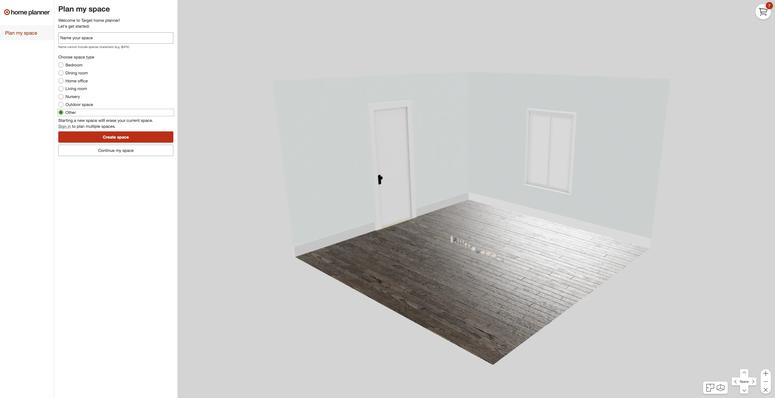 Task type: describe. For each thing, give the bounding box(es) containing it.
cannot
[[67, 45, 77, 49]]

create space button
[[58, 131, 173, 143]]

home
[[66, 78, 77, 83]]

your
[[118, 118, 126, 123]]

continue my space button
[[58, 145, 173, 156]]

1 vertical spatial my
[[16, 30, 23, 36]]

continue my space
[[98, 148, 134, 153]]

bedroom
[[66, 62, 83, 68]]

new
[[77, 118, 85, 123]]

space up home
[[89, 4, 110, 13]]

type
[[86, 54, 94, 60]]

welcome to target home planner! let's get started:
[[58, 18, 120, 29]]

home office
[[66, 78, 88, 83]]

spaces.
[[101, 124, 116, 129]]

space inside starting a new space willl erase your current space. sign in to plan multiple spaces.
[[86, 118, 97, 123]]

tilt camera down 30° image
[[741, 386, 749, 394]]

1 horizontal spatial plan
[[58, 4, 74, 13]]

Home office radio
[[58, 78, 63, 84]]

pan camera right 30° image
[[749, 378, 757, 386]]

@#%)
[[121, 45, 129, 49]]

space inside continue my space button
[[123, 148, 134, 153]]

space inside the create space button
[[117, 135, 129, 140]]

other
[[66, 110, 76, 115]]

nursery
[[66, 94, 80, 99]]

started:
[[75, 24, 90, 29]]

welcome
[[58, 18, 75, 23]]

starting
[[58, 118, 73, 123]]

create space
[[103, 135, 129, 140]]

Other radio
[[58, 110, 63, 115]]

space up bedroom at the left top of the page
[[74, 54, 85, 60]]

characters
[[99, 45, 114, 49]]

continue
[[98, 148, 115, 153]]

outdoor
[[66, 102, 81, 107]]

living room
[[66, 86, 87, 91]]

special
[[89, 45, 98, 49]]

in
[[68, 124, 71, 129]]

2 horizontal spatial my
[[116, 148, 121, 153]]

plan my space inside button
[[5, 30, 37, 36]]

sign in button
[[58, 124, 71, 129]]

multiple
[[86, 124, 100, 129]]

space right the outdoor
[[82, 102, 93, 107]]

(e.g.
[[115, 45, 120, 49]]

pan camera left 30° image
[[732, 378, 741, 386]]

room for living room
[[77, 86, 87, 91]]

tilt camera up 30° image
[[741, 370, 749, 378]]

willl
[[98, 118, 105, 123]]

let's
[[58, 24, 67, 29]]

7
[[769, 3, 771, 8]]

Dining room radio
[[58, 70, 63, 76]]

sign
[[58, 124, 67, 129]]

home planner landing page image
[[4, 4, 50, 21]]

choose space type
[[58, 54, 94, 60]]



Task type: vqa. For each thing, say whether or not it's contained in the screenshot.
leftmost location
no



Task type: locate. For each thing, give the bounding box(es) containing it.
include
[[78, 45, 88, 49]]

Outdoor space radio
[[58, 102, 63, 107]]

7 button
[[756, 2, 773, 20]]

to
[[77, 18, 80, 23], [72, 124, 76, 129]]

my down home planner landing page image at the left top
[[16, 30, 23, 36]]

plan inside plan my space button
[[5, 30, 15, 36]]

space down the create space button
[[123, 148, 134, 153]]

0 horizontal spatial plan
[[5, 30, 15, 36]]

to right the in
[[72, 124, 76, 129]]

1 horizontal spatial plan my space
[[58, 4, 110, 13]]

home
[[94, 18, 104, 23]]

to inside 'welcome to target home planner! let's get started:'
[[77, 18, 80, 23]]

space
[[740, 380, 749, 384]]

get
[[68, 24, 74, 29]]

erase
[[106, 118, 116, 123]]

space.
[[141, 118, 153, 123]]

space down home planner landing page image at the left top
[[24, 30, 37, 36]]

1 vertical spatial plan
[[5, 30, 15, 36]]

my right 'continue'
[[116, 148, 121, 153]]

choose
[[58, 54, 73, 60]]

0 vertical spatial plan my space
[[58, 4, 110, 13]]

plan my space button
[[0, 25, 54, 40]]

0 vertical spatial room
[[78, 70, 88, 75]]

None text field
[[58, 32, 173, 44]]

starting a new space willl erase your current space. sign in to plan multiple spaces.
[[58, 118, 153, 129]]

1 vertical spatial to
[[72, 124, 76, 129]]

1 horizontal spatial my
[[76, 4, 87, 13]]

Nursery radio
[[58, 94, 63, 99]]

plan
[[58, 4, 74, 13], [5, 30, 15, 36]]

space inside plan my space button
[[24, 30, 37, 36]]

room for dining room
[[78, 70, 88, 75]]

space
[[89, 4, 110, 13], [24, 30, 37, 36], [74, 54, 85, 60], [82, 102, 93, 107], [86, 118, 97, 123], [117, 135, 129, 140], [123, 148, 134, 153]]

my up target
[[76, 4, 87, 13]]

1 vertical spatial plan my space
[[5, 30, 37, 36]]

planner!
[[105, 18, 120, 23]]

room down the office
[[77, 86, 87, 91]]

0 vertical spatial my
[[76, 4, 87, 13]]

my
[[76, 4, 87, 13], [16, 30, 23, 36], [116, 148, 121, 153]]

space right create
[[117, 135, 129, 140]]

name
[[58, 45, 67, 49]]

dining room
[[66, 70, 88, 75]]

front view button icon image
[[717, 385, 725, 392]]

target
[[81, 18, 93, 23]]

plan my space
[[58, 4, 110, 13], [5, 30, 37, 36]]

0 horizontal spatial to
[[72, 124, 76, 129]]

outdoor space
[[66, 102, 93, 107]]

current
[[127, 118, 140, 123]]

2 vertical spatial my
[[116, 148, 121, 153]]

Bedroom radio
[[58, 63, 63, 68]]

name cannot include special characters (e.g. @#%)
[[58, 45, 129, 49]]

room up the office
[[78, 70, 88, 75]]

to up started:
[[77, 18, 80, 23]]

0 vertical spatial to
[[77, 18, 80, 23]]

plan
[[77, 124, 85, 129]]

1 horizontal spatial to
[[77, 18, 80, 23]]

dining
[[66, 70, 77, 75]]

0 vertical spatial plan
[[58, 4, 74, 13]]

space up multiple
[[86, 118, 97, 123]]

plan my space up target
[[58, 4, 110, 13]]

room
[[78, 70, 88, 75], [77, 86, 87, 91]]

create
[[103, 135, 116, 140]]

office
[[78, 78, 88, 83]]

1 vertical spatial room
[[77, 86, 87, 91]]

plan my space down home planner landing page image at the left top
[[5, 30, 37, 36]]

Living room radio
[[58, 86, 63, 91]]

top view button icon image
[[707, 384, 715, 392]]

0 horizontal spatial my
[[16, 30, 23, 36]]

a
[[74, 118, 76, 123]]

to inside starting a new space willl erase your current space. sign in to plan multiple spaces.
[[72, 124, 76, 129]]

0 horizontal spatial plan my space
[[5, 30, 37, 36]]

living
[[66, 86, 76, 91]]



